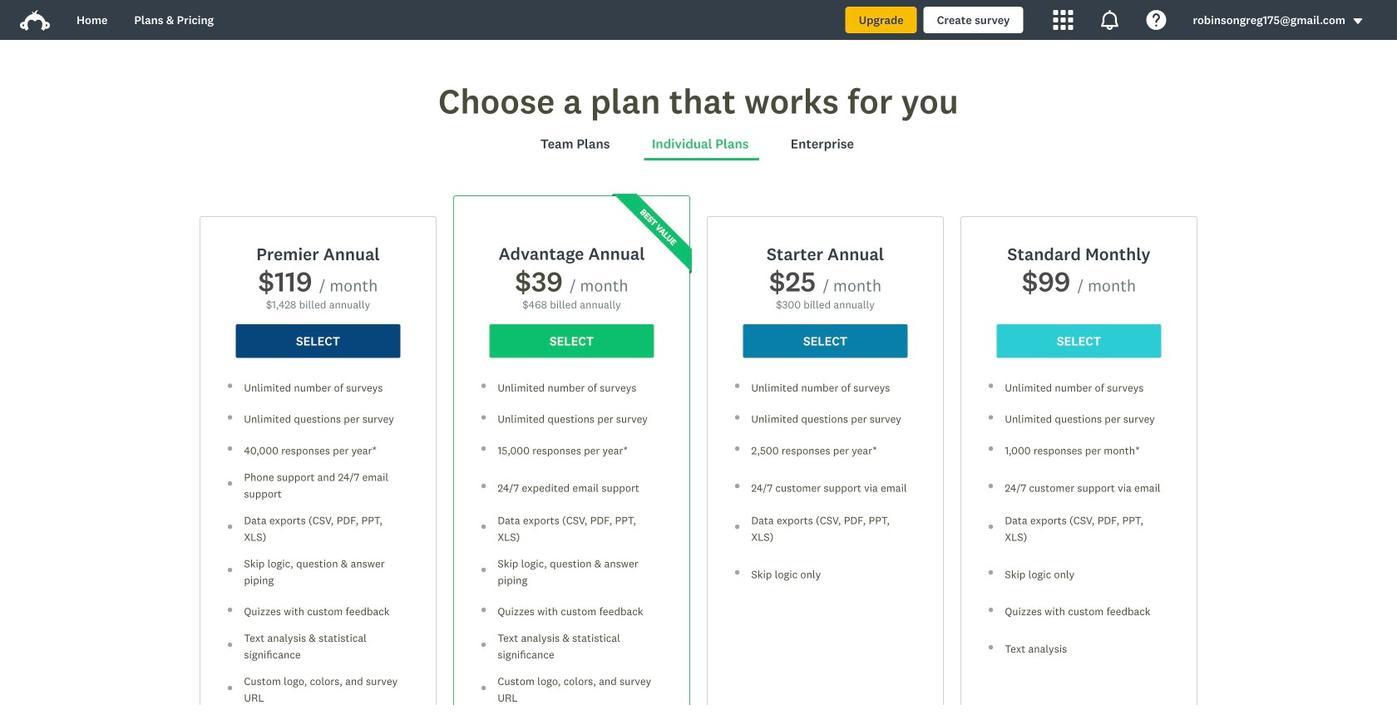 Task type: describe. For each thing, give the bounding box(es) containing it.
help icon image
[[1146, 10, 1166, 30]]

surveymonkey logo image
[[20, 10, 50, 31]]



Task type: locate. For each thing, give the bounding box(es) containing it.
products icon image
[[1053, 10, 1073, 30], [1100, 10, 1120, 30]]

1 horizontal spatial products icon image
[[1100, 10, 1120, 30]]

1 products icon image from the left
[[1053, 10, 1073, 30]]

2 products icon image from the left
[[1100, 10, 1120, 30]]

0 horizontal spatial products icon image
[[1053, 10, 1073, 30]]

dropdown arrow image
[[1352, 15, 1364, 27]]



